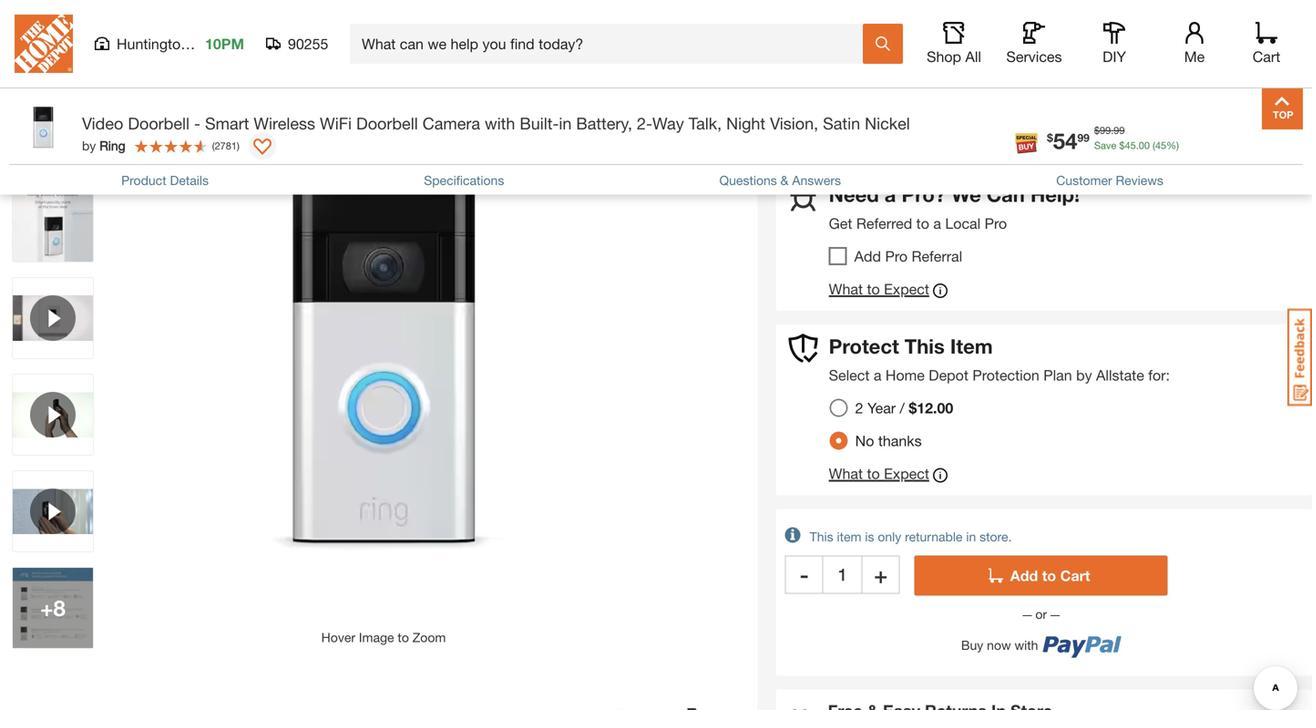 Task type: describe. For each thing, give the bounding box(es) containing it.
this item is only returnable in store.
[[810, 529, 1012, 544]]

it
[[849, 117, 857, 133]]

6339254680112 image
[[13, 375, 93, 455]]

referred
[[857, 215, 913, 232]]

hover image to zoom
[[321, 630, 446, 645]]

2 ( from the left
[[212, 140, 215, 152]]

reviews
[[1116, 173, 1164, 188]]

night
[[727, 113, 766, 133]]

2 horizontal spatial 99
[[1114, 124, 1125, 136]]

services
[[1007, 48, 1062, 65]]

the home depot logo image
[[15, 15, 73, 73]]

customer
[[1057, 173, 1113, 188]]

satin nickel ring doorbell cameras 8vrasz sen0 64.0 image
[[13, 85, 93, 165]]

all
[[966, 48, 982, 65]]

answers for questions & answers (389)
[[229, 31, 278, 46]]

4.5 stars image
[[9, 32, 89, 46]]

home
[[886, 366, 925, 384]]

plan
[[1044, 366, 1073, 384]]

+ button
[[862, 555, 900, 594]]

(2781) button
[[2, 25, 134, 54]]

need
[[829, 182, 879, 206]]

1 45 from the left
[[1125, 139, 1136, 151]]

00
[[1139, 139, 1150, 151]]

by inside 'protect this item select a home depot protection plan by allstate for:'
[[1077, 366, 1093, 384]]

0 horizontal spatial this
[[810, 529, 834, 544]]

delivery
[[1056, 117, 1100, 133]]

10pm
[[205, 35, 244, 52]]

protect this item select a home depot protection plan by allstate for:
[[829, 334, 1170, 384]]

99 inside $ 54 99
[[1078, 131, 1090, 144]]

by ring
[[82, 138, 126, 153]]

protection
[[973, 366, 1040, 384]]

what to expect button for select
[[829, 464, 948, 486]]

90255 button
[[266, 35, 329, 53]]

satin nickel ring doorbell cameras 8vrasz sen0 e1.1 image
[[13, 181, 93, 262]]

product image image
[[14, 98, 73, 157]]

$ 99 . 99 save $ 45 . 00 ( 45 %)
[[1095, 124, 1180, 151]]

help!
[[1031, 182, 1080, 206]]

hover
[[321, 630, 356, 645]]

product
[[121, 173, 166, 188]]

2 horizontal spatial $
[[1120, 139, 1125, 151]]

huntington park
[[117, 35, 223, 52]]

6339255367112 image
[[13, 471, 93, 551]]

now
[[987, 638, 1011, 653]]

to down no in the bottom right of the page
[[867, 465, 880, 482]]

schedule your delivery in checkout.
[[824, 117, 1100, 149]]

vision,
[[770, 113, 819, 133]]

2 as from the left
[[911, 117, 926, 133]]

)
[[237, 140, 240, 152]]

1 horizontal spatial .
[[1136, 139, 1139, 151]]

depot
[[929, 366, 969, 384]]

in inside schedule your delivery in checkout.
[[824, 134, 834, 149]]

(2781) link
[[2, 25, 149, 54]]

available
[[987, 25, 1037, 40]]

local
[[946, 215, 981, 232]]

2 horizontal spatial a
[[934, 215, 942, 232]]

option group containing 2 year /
[[823, 391, 968, 457]]

8
[[53, 595, 66, 621]]

$ for 54
[[1047, 131, 1054, 144]]

a inside 'protect this item select a home depot protection plan by allstate for:'
[[874, 366, 882, 384]]

pro inside need a pro? we can help! get referred to a local pro
[[985, 215, 1007, 232]]

video
[[82, 113, 123, 133]]

free inside free button
[[795, 53, 829, 68]]

0 vertical spatial with
[[485, 113, 515, 133]]

add to cart
[[1011, 567, 1091, 584]]

970 available
[[962, 25, 1037, 40]]

to inside button
[[398, 630, 409, 645]]

0 vertical spatial .
[[1111, 124, 1114, 136]]

returnable
[[905, 529, 963, 544]]

video doorbell - smart wireless wifi doorbell camera with built-in battery, 2-way talk, night vision, satin nickel
[[82, 113, 910, 133]]

questions & answers
[[720, 173, 841, 188]]

referral
[[912, 247, 963, 265]]

smart
[[205, 113, 249, 133]]

cart link
[[1247, 22, 1287, 66]]

1 horizontal spatial 99
[[1100, 124, 1111, 136]]

your
[[1027, 117, 1052, 133]]

970
[[962, 25, 984, 40]]

need a pro? we can help! get referred to a local pro
[[829, 182, 1080, 232]]

image
[[359, 630, 394, 645]]

get it as soon as today.
[[824, 117, 967, 133]]

buy now with
[[962, 638, 1039, 653]]

for:
[[1149, 366, 1170, 384]]

& for questions & answers (389)
[[217, 31, 225, 46]]

schedule
[[970, 117, 1024, 133]]

shop all
[[927, 48, 982, 65]]

0 vertical spatial by
[[82, 138, 96, 153]]

2 horizontal spatial in
[[967, 529, 976, 544]]

with inside button
[[1015, 638, 1039, 653]]

2
[[856, 399, 864, 416]]

protect
[[829, 334, 899, 358]]

diy
[[1103, 48, 1127, 65]]

display image
[[253, 139, 272, 157]]

add to cart button
[[915, 555, 1168, 596]]

add for add to cart
[[1011, 567, 1039, 584]]

item
[[837, 529, 862, 544]]

feedback link image
[[1288, 308, 1313, 407]]

only
[[878, 529, 902, 544]]

no thanks
[[856, 432, 922, 449]]

is
[[865, 529, 875, 544]]

2 doorbell from the left
[[356, 113, 418, 133]]

store.
[[980, 529, 1012, 544]]

huntington
[[117, 35, 189, 52]]

2 free from the left
[[962, 53, 996, 68]]

top button
[[1263, 88, 1304, 129]]

1 horizontal spatial a
[[885, 182, 896, 206]]

pro?
[[902, 182, 946, 206]]

add pro referral
[[855, 247, 963, 265]]



Task type: vqa. For each thing, say whether or not it's contained in the screenshot.
the bottom Holiday
no



Task type: locate. For each thing, give the bounding box(es) containing it.
1 horizontal spatial $
[[1095, 124, 1100, 136]]

expect
[[884, 280, 930, 298], [884, 465, 930, 482]]

2 year / $12.00
[[856, 399, 954, 416]]

1 vertical spatial a
[[934, 215, 942, 232]]

0 vertical spatial what to expect button
[[829, 280, 948, 302]]

doorbell right wifi
[[356, 113, 418, 133]]

wireless
[[254, 113, 315, 133]]

0 horizontal spatial questions
[[156, 31, 213, 46]]

to
[[917, 215, 930, 232], [867, 280, 880, 298], [867, 465, 880, 482], [1043, 567, 1057, 584], [398, 630, 409, 645]]

1 as from the left
[[860, 117, 874, 133]]

45 right '00'
[[1156, 139, 1167, 151]]

what to expect down 'no thanks'
[[829, 465, 930, 482]]

what to expect down add pro referral
[[829, 280, 930, 298]]

can
[[987, 182, 1025, 206]]

%)
[[1167, 139, 1180, 151]]

0 horizontal spatial answers
[[229, 31, 278, 46]]

1 horizontal spatial -
[[800, 561, 809, 587]]

+ inside + button
[[875, 561, 888, 587]]

we
[[952, 182, 982, 206]]

doorbell right video
[[128, 113, 190, 133]]

0 horizontal spatial doorbell
[[128, 113, 190, 133]]

2 vertical spatial a
[[874, 366, 882, 384]]

1 horizontal spatial pro
[[985, 215, 1007, 232]]

satin
[[823, 113, 861, 133]]

.
[[1111, 124, 1114, 136], [1136, 139, 1139, 151]]

0 vertical spatial get
[[824, 117, 845, 133]]

expect for we
[[884, 280, 930, 298]]

pro down referred
[[886, 247, 908, 265]]

0 horizontal spatial pro
[[886, 247, 908, 265]]

nickel
[[865, 113, 910, 133]]

add
[[855, 247, 882, 265], [1011, 567, 1039, 584]]

1 horizontal spatial &
[[781, 173, 789, 188]]

0 vertical spatial expect
[[884, 280, 930, 298]]

with
[[485, 113, 515, 133], [1015, 638, 1039, 653]]

1 vertical spatial add
[[1011, 567, 1039, 584]]

1 horizontal spatial free
[[962, 53, 996, 68]]

diy button
[[1086, 22, 1144, 66]]

+ for +
[[875, 561, 888, 587]]

add inside button
[[1011, 567, 1039, 584]]

54
[[1054, 128, 1078, 154]]

services button
[[1005, 22, 1064, 66]]

0 horizontal spatial (
[[212, 140, 215, 152]]

with right now
[[1015, 638, 1039, 653]]

1 doorbell from the left
[[128, 113, 190, 133]]

0 horizontal spatial in
[[559, 113, 572, 133]]

park
[[193, 35, 223, 52]]

way
[[653, 113, 684, 133]]

this inside 'protect this item select a home depot protection plan by allstate for:'
[[905, 334, 945, 358]]

a up referred
[[885, 182, 896, 206]]

- left + button at right
[[800, 561, 809, 587]]

1 horizontal spatial cart
[[1253, 48, 1281, 65]]

0 vertical spatial questions
[[156, 31, 213, 46]]

- inside button
[[800, 561, 809, 587]]

1 vertical spatial what to expect button
[[829, 464, 948, 486]]

with left built-
[[485, 113, 515, 133]]

+
[[875, 561, 888, 587], [40, 595, 53, 621]]

as
[[860, 117, 874, 133], [911, 117, 926, 133]]

1 horizontal spatial (
[[1153, 139, 1156, 151]]

0 horizontal spatial cart
[[1061, 567, 1091, 584]]

0 horizontal spatial +
[[40, 595, 53, 621]]

1 vertical spatial questions
[[720, 173, 777, 188]]

built-
[[520, 113, 559, 133]]

checkout.
[[837, 134, 894, 149]]

0 vertical spatial +
[[875, 561, 888, 587]]

me button
[[1166, 22, 1224, 66]]

( left )
[[212, 140, 215, 152]]

get down need
[[829, 215, 853, 232]]

$ 54 99
[[1047, 128, 1090, 154]]

add down referred
[[855, 247, 882, 265]]

0 vertical spatial what to expect
[[829, 280, 930, 298]]

to down add pro referral
[[867, 280, 880, 298]]

0 vertical spatial pro
[[985, 215, 1007, 232]]

or
[[1032, 607, 1051, 622]]

1 horizontal spatial +
[[875, 561, 888, 587]]

answers down vision,
[[793, 173, 841, 188]]

camera
[[423, 113, 480, 133]]

1 horizontal spatial this
[[905, 334, 945, 358]]

year
[[868, 399, 896, 416]]

this left item
[[810, 529, 834, 544]]

shop all button
[[925, 22, 984, 66]]

talk,
[[689, 113, 722, 133]]

what to expect
[[829, 280, 930, 298], [829, 465, 930, 482]]

0 horizontal spatial with
[[485, 113, 515, 133]]

0 horizontal spatial add
[[855, 247, 882, 265]]

a left home
[[874, 366, 882, 384]]

2 what to expect from the top
[[829, 465, 930, 482]]

cart inside button
[[1061, 567, 1091, 584]]

2 what from the top
[[829, 465, 863, 482]]

in down satin
[[824, 134, 834, 149]]

1 horizontal spatial questions
[[720, 173, 777, 188]]

cart up buy now with button
[[1061, 567, 1091, 584]]

what to expect button for we
[[829, 280, 948, 302]]

1 vertical spatial with
[[1015, 638, 1039, 653]]

doorbell
[[128, 113, 190, 133], [356, 113, 418, 133]]

$ inside $ 54 99
[[1047, 131, 1054, 144]]

( inside $ 99 . 99 save $ 45 . 00 ( 45 %)
[[1153, 139, 1156, 151]]

free button
[[785, 0, 942, 81]]

& down vision,
[[781, 173, 789, 188]]

what to expect for select
[[829, 465, 930, 482]]

a left local
[[934, 215, 942, 232]]

90255
[[288, 35, 329, 52]]

1 horizontal spatial 45
[[1156, 139, 1167, 151]]

- left smart
[[194, 113, 201, 133]]

get
[[824, 117, 845, 133], [829, 215, 853, 232]]

$12.00
[[909, 399, 954, 416]]

2781
[[215, 140, 237, 152]]

1 vertical spatial &
[[781, 173, 789, 188]]

99
[[1100, 124, 1111, 136], [1114, 124, 1125, 136], [1078, 131, 1090, 144]]

1 vertical spatial pro
[[886, 247, 908, 265]]

product details button
[[121, 171, 209, 190], [121, 171, 209, 190]]

thanks
[[879, 432, 922, 449]]

- button
[[785, 555, 824, 594]]

save
[[1095, 139, 1117, 151]]

option group
[[823, 391, 968, 457]]

to left zoom
[[398, 630, 409, 645]]

1 horizontal spatial answers
[[793, 173, 841, 188]]

1 ( from the left
[[1153, 139, 1156, 151]]

questions & answers (389)
[[156, 31, 309, 46]]

$ up save
[[1095, 124, 1100, 136]]

45 left '00'
[[1125, 139, 1136, 151]]

1 vertical spatial .
[[1136, 139, 1139, 151]]

expect down add pro referral
[[884, 280, 930, 298]]

1 horizontal spatial add
[[1011, 567, 1039, 584]]

1 vertical spatial this
[[810, 529, 834, 544]]

0 vertical spatial cart
[[1253, 48, 1281, 65]]

(
[[1153, 139, 1156, 151], [212, 140, 215, 152]]

& right huntington
[[217, 31, 225, 46]]

+ 8
[[40, 595, 66, 621]]

1 expect from the top
[[884, 280, 930, 298]]

answers for questions & answers
[[793, 173, 841, 188]]

1 horizontal spatial with
[[1015, 638, 1039, 653]]

0 vertical spatial add
[[855, 247, 882, 265]]

today.
[[929, 117, 967, 133]]

no
[[856, 432, 875, 449]]

to inside button
[[1043, 567, 1057, 584]]

me
[[1185, 48, 1205, 65]]

shop
[[927, 48, 962, 65]]

to up or
[[1043, 567, 1057, 584]]

this
[[905, 334, 945, 358], [810, 529, 834, 544]]

product details
[[121, 173, 209, 188]]

what
[[829, 280, 863, 298], [829, 465, 863, 482]]

answers left (389)
[[229, 31, 278, 46]]

1 vertical spatial answers
[[793, 173, 841, 188]]

expect down thanks
[[884, 465, 930, 482]]

this up home
[[905, 334, 945, 358]]

by
[[82, 138, 96, 153], [1077, 366, 1093, 384]]

as right soon
[[911, 117, 926, 133]]

zoom
[[413, 630, 446, 645]]

a
[[885, 182, 896, 206], [934, 215, 942, 232], [874, 366, 882, 384]]

free up vision,
[[795, 53, 829, 68]]

$ right save
[[1120, 139, 1125, 151]]

1 vertical spatial -
[[800, 561, 809, 587]]

1 vertical spatial by
[[1077, 366, 1093, 384]]

satin nickel ring doorbell cameras 8vrasz sen0 40.2 image
[[13, 568, 93, 648]]

0 horizontal spatial 45
[[1125, 139, 1136, 151]]

specifications
[[424, 173, 504, 188]]

What can we help you find today? search field
[[362, 25, 862, 63]]

add for add pro referral
[[855, 247, 882, 265]]

1 horizontal spatial in
[[824, 134, 834, 149]]

0 vertical spatial this
[[905, 334, 945, 358]]

to inside need a pro? we can help! get referred to a local pro
[[917, 215, 930, 232]]

0 horizontal spatial by
[[82, 138, 96, 153]]

. up save
[[1111, 124, 1114, 136]]

0 horizontal spatial a
[[874, 366, 882, 384]]

1 what from the top
[[829, 280, 863, 298]]

1 horizontal spatial by
[[1077, 366, 1093, 384]]

what to expect button down add pro referral
[[829, 280, 948, 302]]

what up the protect on the right of the page
[[829, 280, 863, 298]]

1 free from the left
[[795, 53, 829, 68]]

ring
[[100, 138, 126, 153]]

cart up top button
[[1253, 48, 1281, 65]]

6162877964001 image
[[13, 278, 93, 358]]

1 vertical spatial what
[[829, 465, 863, 482]]

allstate
[[1097, 366, 1145, 384]]

0 horizontal spatial 99
[[1078, 131, 1090, 144]]

free down 970
[[962, 53, 996, 68]]

as right it
[[860, 117, 874, 133]]

what to expect button down 'no thanks'
[[829, 464, 948, 486]]

1 vertical spatial cart
[[1061, 567, 1091, 584]]

wifi
[[320, 113, 352, 133]]

2 45 from the left
[[1156, 139, 1167, 151]]

0 vertical spatial what
[[829, 280, 863, 298]]

+ for + 8
[[40, 595, 53, 621]]

to down 'pro?'
[[917, 215, 930, 232]]

add up or
[[1011, 567, 1039, 584]]

get inside need a pro? we can help! get referred to a local pro
[[829, 215, 853, 232]]

expect for select
[[884, 465, 930, 482]]

0 vertical spatial -
[[194, 113, 201, 133]]

what for protect this item
[[829, 465, 863, 482]]

1 horizontal spatial doorbell
[[356, 113, 418, 133]]

by right the plan
[[1077, 366, 1093, 384]]

None field
[[824, 555, 862, 594]]

2-
[[637, 113, 653, 133]]

0 vertical spatial a
[[885, 182, 896, 206]]

. right save
[[1136, 139, 1139, 151]]

customer reviews button
[[1057, 171, 1164, 190], [1057, 171, 1164, 190]]

0 vertical spatial &
[[217, 31, 225, 46]]

by left ring
[[82, 138, 96, 153]]

(389)
[[281, 31, 309, 46]]

0 horizontal spatial $
[[1047, 131, 1054, 144]]

& for questions & answers
[[781, 173, 789, 188]]

0 horizontal spatial -
[[194, 113, 201, 133]]

0 horizontal spatial free
[[795, 53, 829, 68]]

get left it
[[824, 117, 845, 133]]

1 vertical spatial expect
[[884, 465, 930, 482]]

1 vertical spatial what to expect
[[829, 465, 930, 482]]

soon
[[878, 117, 908, 133]]

in left store.
[[967, 529, 976, 544]]

$ left delivery
[[1047, 131, 1054, 144]]

questions for questions & answers (389)
[[156, 31, 213, 46]]

$ for 99
[[1095, 124, 1100, 136]]

(2781)
[[97, 33, 127, 46]]

( right '00'
[[1153, 139, 1156, 151]]

in left battery,
[[559, 113, 572, 133]]

1 vertical spatial +
[[40, 595, 53, 621]]

0 horizontal spatial &
[[217, 31, 225, 46]]

1 horizontal spatial as
[[911, 117, 926, 133]]

what for need a pro? we can help!
[[829, 280, 863, 298]]

1 what to expect from the top
[[829, 280, 930, 298]]

2 what to expect button from the top
[[829, 464, 948, 486]]

1 what to expect button from the top
[[829, 280, 948, 302]]

/
[[900, 399, 905, 416]]

1 vertical spatial get
[[829, 215, 853, 232]]

specifications button
[[424, 171, 504, 190], [424, 171, 504, 190]]

in
[[559, 113, 572, 133], [824, 134, 834, 149], [967, 529, 976, 544]]

pro down can
[[985, 215, 1007, 232]]

0 horizontal spatial .
[[1111, 124, 1114, 136]]

questions for questions & answers
[[720, 173, 777, 188]]

hover image to zoom button
[[110, 81, 657, 647]]

buy now with button
[[915, 623, 1168, 658]]

details
[[170, 173, 209, 188]]

$
[[1095, 124, 1100, 136], [1047, 131, 1054, 144], [1120, 139, 1125, 151]]

what down no in the bottom right of the page
[[829, 465, 863, 482]]

0 horizontal spatial as
[[860, 117, 874, 133]]

0 vertical spatial answers
[[229, 31, 278, 46]]

answers
[[229, 31, 278, 46], [793, 173, 841, 188]]

what to expect for we
[[829, 280, 930, 298]]

select
[[829, 366, 870, 384]]

2 expect from the top
[[884, 465, 930, 482]]



